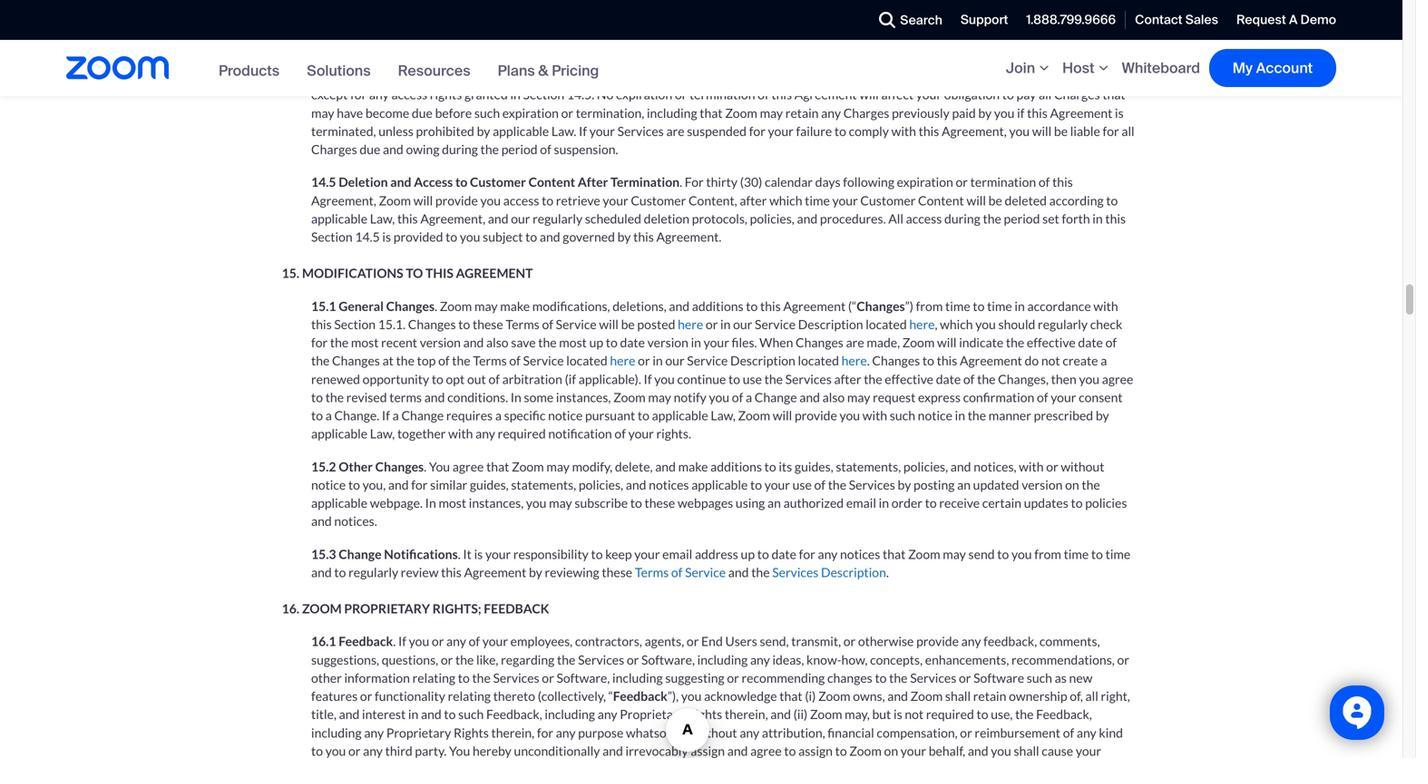 Task type: describe. For each thing, give the bounding box(es) containing it.
2 horizontal spatial located
[[866, 317, 907, 332]]

any down acknowledge
[[740, 725, 760, 741]]

these inside . it is your responsibility to keep your email address up to date for any notices that zoom may send to you from time to time and to regularly review this agreement by reviewing these
[[602, 565, 632, 580]]

create
[[1063, 353, 1098, 369]]

1 horizontal spatial proprietary
[[620, 707, 685, 722]]

2 vertical spatial description
[[821, 565, 886, 580]]

service down address
[[685, 565, 726, 580]]

then
[[1051, 371, 1077, 387]]

1 horizontal spatial version
[[648, 335, 689, 350]]

notices,
[[974, 459, 1017, 474]]

of inside ". you agree that zoom may modify, delete, and make additions to its guides, statements, policies, and notices, with or without notice to you, and for similar guides, statements, policies, and notices applicable to your use of the services by posting an updated version on the applicable webpage. in most instances, you may subscribe to these webpages using an authorized email in order to receive certain updates to policies and notices."
[[814, 477, 826, 493]]

date up create
[[1078, 335, 1103, 350]]

of inside . if you or any of your employees, contractors, agents, or end users send, transmit, or otherwise provide any feedback, comments, suggestions, questions, or the like, regarding the services or software, including any ideas, know-how, concepts, enhancements, recommendations, or other information relating to the services or software, including suggesting or recommending changes to the services or software such as new features or functionality relating thereto (collectively, "
[[469, 634, 480, 649]]

and up posting
[[951, 459, 971, 474]]

0 vertical spatial shall
[[945, 689, 971, 704]]

updated
[[973, 477, 1019, 493]]

and up webpage.
[[388, 477, 409, 493]]

. changes to this agreement do not create a renewed opportunity to opt out of arbitration (if applicable). if you continue to use the services after the effective date of the changes, then you agree to the revised terms and conditions. in some instances, zoom may notify you of a change and also may request express confirmation of your consent to a change. if a change requires a specific notice pursuant to applicable law, zoom will provide you with such notice in the manner prescribed by applicable law, together with any required notification of your rights.
[[311, 353, 1133, 442]]

applicable up webpages in the bottom of the page
[[692, 477, 748, 493]]

for inside "), you acknowledge that (i) zoom owns, and zoom shall retain ownership of, all right, title, and interest in and to such feedback, including any proprietary rights therein, and (ii) zoom may, but is not required to use, the feedback, including any proprietary rights therein, for any purpose whatsoever without any attribution, financial compensation, or reimbursement of any kind to you or any third party. you hereby unconditionally and irrevocably assign and agree to assign to zoom on your behalf, and you shall cause y
[[537, 725, 553, 741]]

any inside . it is your responsibility to keep your email address up to date for any notices that zoom may send to you from time to time and to regularly review this agreement by reviewing these
[[818, 546, 838, 562]]

but
[[872, 707, 891, 722]]

or up the granted
[[461, 69, 473, 84]]

provided
[[394, 229, 443, 245]]

terms inside , which you should regularly check for the most recent version and also save the most up to date version in your files. when changes are made, zoom will indicate the effective date of the changes at the top of the terms of service located
[[473, 353, 507, 369]]

terms of service and the services description .
[[635, 565, 889, 580]]

agreement, down paid
[[942, 123, 1007, 139]]

section inside . upon any termination of this agreement, you must cease any further use of the services and software, except for any access rights granted in section 14.5. no expiration or termination of this agreement will affect your obligation to pay all charges that may have become due before such expiration or termination, including that zoom may retain any charges previously paid by you if this agreement is terminated, unless prohibited by applicable law. if your services are suspended for your failure to comply with this agreement, you will be liable for all charges due and owing during the period of suspension.
[[523, 87, 565, 102]]

applicable inside . upon any termination of this agreement, you must cease any further use of the services and software, except for any access rights granted in section 14.5. no expiration or termination of this agreement will affect your obligation to pay all charges that may have become due before such expiration or termination, including that zoom may retain any charges previously paid by you if this agreement is terminated, unless prohibited by applicable law. if your services are suspended for your failure to comply with this agreement, you will be liable for all charges due and owing during the period of suspension.
[[493, 123, 549, 139]]

or down contractors,
[[627, 652, 639, 668]]

or up law.
[[561, 105, 573, 121]]

zoom down (i)
[[810, 707, 842, 722]]

this
[[426, 266, 454, 281]]

2 vertical spatial law,
[[370, 426, 395, 442]]

affect
[[881, 87, 914, 102]]

14.5 inside . for thirty (30) calendar days following expiration or termination of this agreement, zoom will provide you access to retrieve your customer content, after which time your customer content will be deleted according to applicable law, this agreement, and our regularly scheduled deletion protocols, policies, and procedures. all access during the period set forth in this section 14.5 is provided to you subject to and governed by this agreement.
[[355, 229, 380, 245]]

15.1 general changes . zoom may make modifications, deletions, and additions to this agreement (" changes
[[311, 298, 905, 314]]

0 vertical spatial charges
[[1054, 87, 1100, 102]]

and down purpose
[[603, 743, 623, 758]]

1 horizontal spatial charges
[[844, 105, 889, 121]]

agreement, up suspended
[[705, 69, 770, 84]]

2 horizontal spatial policies,
[[904, 459, 948, 474]]

right,
[[1101, 689, 1130, 704]]

questions,
[[382, 652, 438, 668]]

1 vertical spatial an
[[768, 495, 781, 511]]

plans
[[498, 61, 535, 80]]

. you agree that zoom may modify, delete, and make additions to its guides, statements, policies, and notices, with or without notice to you, and for similar guides, statements, policies, and notices applicable to your use of the services by posting an updated version on the applicable webpage. in most instances, you may subscribe to these webpages using an authorized email in order to receive certain updates to policies and notices.
[[311, 459, 1127, 529]]

including down (collectively, on the left
[[545, 707, 595, 722]]

1 horizontal spatial termination
[[611, 174, 680, 190]]

that inside ". you agree that zoom may modify, delete, and make additions to its guides, statements, policies, and notices, with or without notice to you, and for similar guides, statements, policies, and notices applicable to your use of the services by posting an updated version on the applicable webpage. in most instances, you may subscribe to these webpages using an authorized email in order to receive certain updates to policies and notices."
[[486, 459, 509, 474]]

and right delete,
[[655, 459, 676, 474]]

in inside . changes to this agreement do not create a renewed opportunity to opt out of arbitration (if applicable). if you continue to use the services after the effective date of the changes, then you agree to the revised terms and conditions. in some instances, zoom may notify you of a change and also may request express confirmation of your consent to a change. if a change requires a specific notice pursuant to applicable law, zoom will provide you with such notice in the manner prescribed by applicable law, together with any required notification of your rights.
[[955, 408, 965, 423]]

and down features
[[339, 707, 360, 722]]

1 horizontal spatial guides,
[[795, 459, 833, 474]]

in down posted
[[653, 353, 663, 369]]

1 assign from the left
[[691, 743, 725, 758]]

failure
[[796, 123, 832, 139]]

make inside ". you agree that zoom may modify, delete, and make additions to its guides, statements, policies, and notices, with or without notice to you, and for similar guides, statements, policies, and notices applicable to your use of the services by posting an updated version on the applicable webpage. in most instances, you may subscribe to these webpages using an authorized email in order to receive certain updates to policies and notices."
[[678, 459, 708, 474]]

and up 15.3
[[311, 514, 332, 529]]

services down enhancements,
[[910, 670, 957, 686]]

recent
[[381, 335, 417, 350]]

including down end on the bottom
[[697, 652, 748, 668]]

zoom inside . it is your responsibility to keep your email address up to date for any notices that zoom may send to you from time to time and to regularly review this agreement by reviewing these
[[908, 546, 941, 562]]

authorized
[[784, 495, 844, 511]]

changes up 15.1. in the top of the page
[[386, 298, 435, 314]]

zoom inside . for thirty (30) calendar days following expiration or termination of this agreement, zoom will provide you access to retrieve your customer content, after which time your customer content will be deleted according to applicable law, this agreement, and our regularly scheduled deletion protocols, policies, and procedures. all access during the period set forth in this section 14.5 is provided to you subject to and governed by this agreement.
[[379, 193, 411, 208]]

this inside . changes to this agreement do not create a renewed opportunity to opt out of arbitration (if applicable). if you continue to use the services after the effective date of the changes, then you agree to the revised terms and conditions. in some instances, zoom may notify you of a change and also may request express confirmation of your consent to a change. if a change requires a specific notice pursuant to applicable law, zoom will provide you with such notice in the manner prescribed by applicable law, together with any required notification of your rights.
[[937, 353, 957, 369]]

law, inside . for thirty (30) calendar days following expiration or termination of this agreement, zoom will provide you access to retrieve your customer content, after which time your customer content will be deleted according to applicable law, this agreement, and our regularly scheduled deletion protocols, policies, and procedures. all access during the period set forth in this section 14.5 is provided to you subject to and governed by this agreement.
[[370, 211, 395, 226]]

terms
[[389, 390, 422, 405]]

is inside . it is your responsibility to keep your email address up to date for any notices that zoom may send to you from time to time and to regularly review this agreement by reviewing these
[[474, 546, 483, 562]]

and left governed
[[540, 229, 560, 245]]

zoom down files.
[[738, 408, 770, 423]]

. for agents,
[[393, 634, 396, 649]]

your up prescribed
[[1051, 390, 1076, 405]]

zoom inside . upon any termination of this agreement, you must cease any further use of the services and software, except for any access rights granted in section 14.5. no expiration or termination of this agreement will affect your obligation to pay all charges that may have become due before such expiration or termination, including that zoom may retain any charges previously paid by you if this agreement is terminated, unless prohibited by applicable law. if your services are suspended for your failure to comply with this agreement, you will be liable for all charges due and owing during the period of suspension.
[[725, 105, 757, 121]]

for right the liable
[[1103, 123, 1119, 139]]

reviewing
[[545, 565, 599, 580]]

0 horizontal spatial policies,
[[579, 477, 623, 493]]

0 vertical spatial description
[[798, 317, 863, 332]]

upon
[[545, 69, 575, 84]]

1 vertical spatial relating
[[448, 689, 491, 704]]

proprietary
[[344, 601, 430, 617]]

the inside "), you acknowledge that (i) zoom owns, and zoom shall retain ownership of, all right, title, and interest in and to such feedback, including any proprietary rights therein, and (ii) zoom may, but is not required to use, the feedback, including any proprietary rights therein, for any purpose whatsoever without any attribution, financial compensation, or reimbursement of any kind to you or any third party. you hereby unconditionally and irrevocably assign and agree to assign to zoom on your behalf, and you shall cause y
[[1015, 707, 1034, 722]]

your left failure
[[768, 123, 794, 139]]

or down posted
[[638, 353, 650, 369]]

changes up you,
[[375, 459, 424, 474]]

agreement up the liable
[[1050, 105, 1113, 121]]

1 horizontal spatial expiration
[[616, 87, 672, 102]]

2 vertical spatial terms
[[635, 565, 669, 580]]

may down agreement
[[475, 298, 498, 314]]

if inside . if you or any of your employees, contractors, agents, or end users send, transmit, or otherwise provide any feedback, comments, suggestions, questions, or the like, regarding the services or software, including any ideas, know-how, concepts, enhancements, recommendations, or other information relating to the services or software, including suggesting or recommending changes to the services or software such as new features or functionality relating thereto (collectively, "
[[398, 634, 406, 649]]

general
[[339, 298, 384, 314]]

1 vertical spatial all
[[1122, 123, 1135, 139]]

. it is your responsibility to keep your email address up to date for any notices that zoom may send to you from time to time and to regularly review this agreement by reviewing these
[[311, 546, 1131, 580]]

modify,
[[572, 459, 613, 474]]

service inside , which you should regularly check for the most recent version and also save the most up to date version in your files. when changes are made, zoom will indicate the effective date of the changes at the top of the terms of service located
[[523, 353, 564, 369]]

agreement, down deletion
[[311, 193, 376, 208]]

may down except
[[311, 105, 334, 121]]

1 horizontal spatial notice
[[548, 408, 583, 423]]

0 vertical spatial change
[[755, 390, 797, 405]]

all
[[888, 211, 904, 226]]

here down ")
[[909, 317, 935, 332]]

rights.
[[656, 426, 691, 442]]

request a demo link
[[1228, 0, 1336, 40]]

if right the applicable).
[[644, 371, 652, 387]]

provide inside . if you or any of your employees, contractors, agents, or end users send, transmit, or otherwise provide any feedback, comments, suggestions, questions, or the like, regarding the services or software, including any ideas, know-how, concepts, enhancements, recommendations, or other information relating to the services or software, including suggesting or recommending changes to the services or software such as new features or functionality relating thereto (collectively, "
[[916, 634, 959, 649]]

software, inside . upon any termination of this agreement, you must cease any further use of the services and software, except for any access rights granted in section 14.5. no expiration or termination of this agreement will affect your obligation to pay all charges that may have become due before such expiration or termination, including that zoom may retain any charges previously paid by you if this agreement is terminated, unless prohibited by applicable law. if your services are suspended for your failure to comply with this agreement, you will be liable for all charges due and owing during the period of suspension.
[[1052, 69, 1106, 84]]

0 vertical spatial relating
[[412, 670, 456, 686]]

2 horizontal spatial notice
[[918, 408, 953, 423]]

1 vertical spatial proprietary
[[386, 725, 451, 741]]

1 vertical spatial access
[[503, 193, 539, 208]]

any up unconditionally
[[556, 725, 576, 741]]

information
[[344, 670, 410, 686]]

1 vertical spatial termination
[[689, 87, 755, 102]]

services down termination, at the top of the page
[[618, 123, 664, 139]]

host button
[[1063, 59, 1113, 78]]

0 vertical spatial due
[[412, 105, 433, 121]]

be inside ") from time to time in accordance with this section 15.1. changes to these terms of service will be posted
[[621, 317, 635, 332]]

notifications
[[384, 546, 458, 562]]

provide inside . for thirty (30) calendar days following expiration or termination of this agreement, zoom will provide you access to retrieve your customer content, after which time your customer content will be deleted according to applicable law, this agreement, and our regularly scheduled deletion protocols, policies, and procedures. all access during the period set forth in this section 14.5 is provided to you subject to and governed by this agreement.
[[435, 193, 478, 208]]

contact
[[1135, 11, 1183, 28]]

specific
[[504, 408, 546, 423]]

0 horizontal spatial feedback
[[339, 634, 393, 649]]

1 vertical spatial here or in our service description located here
[[610, 353, 867, 369]]

or up suspended
[[675, 87, 687, 102]]

with down request
[[863, 408, 887, 423]]

0 horizontal spatial expiration
[[502, 105, 559, 121]]

are inside , which you should regularly check for the most recent version and also save the most up to date version in your files. when changes are made, zoom will indicate the effective date of the changes at the top of the terms of service located
[[846, 335, 864, 350]]

accordance
[[1027, 298, 1091, 314]]

or down regarding
[[542, 670, 554, 686]]

pursuant
[[585, 408, 635, 423]]

before
[[435, 105, 472, 121]]

1 horizontal spatial located
[[798, 353, 839, 369]]

with inside . upon any termination of this agreement, you must cease any further use of the services and software, except for any access rights granted in section 14.5. no expiration or termination of this agreement will affect your obligation to pay all charges that may have become due before such expiration or termination, including that zoom may retain any charges previously paid by you if this agreement is terminated, unless prohibited by applicable law. if your services are suspended for your failure to comply with this agreement, you will be liable for all charges due and owing during the period of suspension.
[[892, 123, 916, 139]]

1 horizontal spatial change
[[401, 408, 444, 423]]

support
[[961, 11, 1008, 28]]

for down the effect
[[350, 87, 367, 102]]

or up behalf,
[[960, 725, 972, 741]]

. for make
[[424, 459, 427, 474]]

terms of service link
[[635, 565, 726, 580]]

host
[[1063, 59, 1095, 78]]

0 horizontal spatial version
[[420, 335, 461, 350]]

2 horizontal spatial access
[[906, 211, 942, 226]]

by inside . it is your responsibility to keep your email address up to date for any notices that zoom may send to you from time to time and to regularly review this agreement by reviewing these
[[529, 565, 542, 580]]

attribution,
[[762, 725, 825, 741]]

by inside . for thirty (30) calendar days following expiration or termination of this agreement, zoom will provide you access to retrieve your customer content, after which time your customer content will be deleted according to applicable law, this agreement, and our regularly scheduled deletion protocols, policies, and procedures. all access during the period set forth in this section 14.5 is provided to you subject to and governed by this agreement.
[[618, 229, 631, 245]]

pay
[[1017, 87, 1036, 102]]

for inside ". you agree that zoom may modify, delete, and make additions to its guides, statements, policies, and notices, with or without notice to you, and for similar guides, statements, policies, and notices applicable to your use of the services by posting an updated version on the applicable webpage. in most instances, you may subscribe to these webpages using an authorized email in order to receive certain updates to policies and notices."
[[411, 477, 428, 493]]

and down functionality
[[421, 707, 442, 722]]

according
[[1049, 193, 1104, 208]]

0 horizontal spatial customer
[[470, 174, 526, 190]]

or up how,
[[844, 634, 856, 649]]

by down the granted
[[477, 123, 490, 139]]

notification
[[548, 426, 612, 442]]

these inside ". you agree that zoom may modify, delete, and make additions to its guides, statements, policies, and notices, with or without notice to you, and for similar guides, statements, policies, and notices applicable to your use of the services by posting an updated version on the applicable webpage. in most instances, you may subscribe to these webpages using an authorized email in order to receive certain updates to policies and notices."
[[645, 495, 675, 511]]

0 horizontal spatial guides,
[[470, 477, 509, 493]]

regarding
[[501, 652, 555, 668]]

any up 14.5.
[[578, 69, 598, 84]]

2 horizontal spatial our
[[733, 317, 752, 332]]

should
[[998, 317, 1036, 332]]

to inside , which you should regularly check for the most recent version and also save the most up to date version in your files. when changes are made, zoom will indicate the effective date of the changes at the top of the terms of service located
[[606, 335, 618, 350]]

zoom down financial
[[850, 743, 882, 758]]

. up otherwise
[[886, 565, 889, 580]]

use,
[[991, 707, 1013, 722]]

owns,
[[853, 689, 885, 704]]

0 horizontal spatial 14.5
[[311, 174, 336, 190]]

and left (ii)
[[771, 707, 791, 722]]

may up calendar
[[760, 105, 783, 121]]

"
[[609, 689, 613, 704]]

0 horizontal spatial make
[[500, 298, 530, 314]]

any up enhancements,
[[961, 634, 981, 649]]

title,
[[311, 707, 337, 722]]

zoom
[[302, 601, 342, 617]]

here link up the applicable).
[[610, 353, 636, 369]]

and inside , which you should regularly check for the most recent version and also save the most up to date version in your files. when changes are made, zoom will indicate the effective date of the changes at the top of the terms of service located
[[463, 335, 484, 350]]

service up "continue"
[[687, 353, 728, 369]]

0 horizontal spatial all
[[1039, 87, 1052, 102]]

from inside . it is your responsibility to keep your email address up to date for any notices that zoom may send to you from time to time and to regularly review this agreement by reviewing these
[[1035, 546, 1061, 562]]

expiration inside . for thirty (30) calendar days following expiration or termination of this agreement, zoom will provide you access to retrieve your customer content, after which time your customer content will be deleted according to applicable law, this agreement, and our regularly scheduled deletion protocols, policies, and procedures. all access during the period set forth in this section 14.5 is provided to you subject to and governed by this agreement.
[[897, 174, 953, 190]]

your down termination, at the top of the page
[[590, 123, 615, 139]]

services down authorized
[[772, 565, 819, 580]]

in inside , which you should regularly check for the most recent version and also save the most up to date version in your files. when changes are made, zoom will indicate the effective date of the changes at the top of the terms of service located
[[691, 335, 701, 350]]

opt
[[446, 371, 465, 387]]

zoom down this
[[440, 298, 472, 314]]

regularly inside . it is your responsibility to keep your email address up to date for any notices that zoom may send to you from time to time and to regularly review this agreement by reviewing these
[[349, 565, 398, 580]]

16.1 feedback
[[311, 634, 393, 649]]

feedback,
[[984, 634, 1037, 649]]

2 vertical spatial our
[[665, 353, 685, 369]]

which inside , which you should regularly check for the most recent version and also save the most up to date version in your files. when changes are made, zoom will indicate the effective date of the changes at the top of the terms of service located
[[940, 317, 973, 332]]

on inside ". you agree that zoom may modify, delete, and make additions to its guides, statements, policies, and notices, with or without notice to you, and for similar guides, statements, policies, and notices applicable to your use of the services by posting an updated version on the applicable webpage. in most instances, you may subscribe to these webpages using an authorized email in order to receive certain updates to policies and notices."
[[1065, 477, 1079, 493]]

all inside "), you acknowledge that (i) zoom owns, and zoom shall retain ownership of, all right, title, and interest in and to such feedback, including any proprietary rights therein, and (ii) zoom may, but is not required to use, the feedback, including any proprietary rights therein, for any purpose whatsoever without any attribution, financial compensation, or reimbursement of any kind to you or any third party. you hereby unconditionally and irrevocably assign and agree to assign to zoom on your behalf, and you shall cause y
[[1086, 689, 1099, 704]]

1 horizontal spatial shall
[[1014, 743, 1039, 758]]

after
[[578, 174, 608, 190]]

your inside , which you should regularly check for the most recent version and also save the most up to date version in your files. when changes are made, zoom will indicate the effective date of the changes at the top of the terms of service located
[[704, 335, 729, 350]]

renewed
[[311, 371, 360, 387]]

agreement, up provided
[[420, 211, 486, 226]]

know-
[[807, 652, 842, 668]]

may left the 'subscribe'
[[549, 495, 572, 511]]

15.3
[[311, 546, 336, 562]]

changes,
[[998, 371, 1049, 387]]

services inside ". you agree that zoom may modify, delete, and make additions to its guides, statements, policies, and notices, with or without notice to you, and for similar guides, statements, policies, and notices applicable to your use of the services by posting an updated version on the applicable webpage. in most instances, you may subscribe to these webpages using an authorized email in order to receive certain updates to policies and notices."
[[849, 477, 895, 493]]

previously
[[892, 105, 950, 121]]

notify
[[674, 390, 707, 405]]

0 vertical spatial termination
[[389, 69, 458, 84]]

together
[[397, 426, 446, 442]]

1 horizontal spatial customer
[[631, 193, 686, 208]]

transmit,
[[791, 634, 841, 649]]

a left change.
[[325, 408, 332, 423]]

after inside . for thirty (30) calendar days following expiration or termination of this agreement, zoom will provide you access to retrieve your customer content, after which time your customer content will be deleted according to applicable law, this agreement, and our regularly scheduled deletion protocols, policies, and procedures. all access during the period set forth in this section 14.5 is provided to you subject to and governed by this agreement.
[[740, 193, 767, 208]]

applicable up notices.
[[311, 495, 368, 511]]

and down acknowledge
[[727, 743, 748, 758]]

you inside , which you should regularly check for the most recent version and also save the most up to date version in your files. when changes are made, zoom will indicate the effective date of the changes at the top of the terms of service located
[[976, 317, 996, 332]]

otherwise
[[858, 634, 914, 649]]

resources button
[[398, 61, 471, 80]]

further
[[882, 69, 922, 84]]

from inside ") from time to time in accordance with this section 15.1. changes to these terms of service will be posted
[[916, 298, 943, 314]]

is inside "), you acknowledge that (i) zoom owns, and zoom shall retain ownership of, all right, title, and interest in and to such feedback, including any proprietary rights therein, and (ii) zoom may, but is not required to use, the feedback, including any proprietary rights therein, for any purpose whatsoever without any attribution, financial compensation, or reimbursement of any kind to you or any third party. you hereby unconditionally and irrevocably assign and agree to assign to zoom on your behalf, and you shall cause y
[[894, 707, 902, 722]]

or up acknowledge
[[727, 670, 739, 686]]

do
[[1025, 353, 1039, 369]]

1 horizontal spatial an
[[957, 477, 971, 493]]

or up right, at the bottom right of the page
[[1117, 652, 1129, 668]]

applicable down change.
[[311, 426, 368, 442]]

your left rights.
[[628, 426, 654, 442]]

changes up 'made,'
[[857, 298, 905, 314]]

after inside . changes to this agreement do not create a renewed opportunity to opt out of arbitration (if applicable). if you continue to use the services after the effective date of the changes, then you agree to the revised terms and conditions. in some instances, zoom may notify you of a change and also may request express confirmation of your consent to a change. if a change requires a specific notice pursuant to applicable law, zoom will provide you with such notice in the manner prescribed by applicable law, together with any required notification of your rights.
[[834, 371, 861, 387]]

any down interest
[[364, 725, 384, 741]]

your inside ". you agree that zoom may modify, delete, and make additions to its guides, statements, policies, and notices, with or without notice to you, and for similar guides, statements, policies, and notices applicable to your use of the services by posting an updated version on the applicable webpage. in most instances, you may subscribe to these webpages using an authorized email in order to receive certain updates to policies and notices."
[[765, 477, 790, 493]]

applicable up rights.
[[652, 408, 708, 423]]

. for cease
[[540, 69, 542, 84]]

0 horizontal spatial content
[[529, 174, 575, 190]]

0 vertical spatial statements,
[[836, 459, 901, 474]]

and down address
[[728, 565, 749, 580]]

demo
[[1301, 11, 1336, 28]]

here right posted
[[678, 317, 703, 332]]

0 vertical spatial termination
[[600, 69, 666, 84]]

0 horizontal spatial due
[[360, 142, 380, 157]]

and left request
[[800, 390, 820, 405]]

changes inside ") from time to time in accordance with this section 15.1. changes to these terms of service will be posted
[[408, 317, 456, 332]]

without inside "), you acknowledge that (i) zoom owns, and zoom shall retain ownership of, all right, title, and interest in and to such feedback, including any proprietary rights therein, and (ii) zoom may, but is not required to use, the feedback, including any proprietary rights therein, for any purpose whatsoever without any attribution, financial compensation, or reimbursement of any kind to you or any third party. you hereby unconditionally and irrevocably assign and agree to assign to zoom on your behalf, and you shall cause y
[[694, 725, 737, 741]]

how,
[[842, 652, 868, 668]]

by right paid
[[978, 105, 992, 121]]

deletion
[[644, 211, 690, 226]]

similar
[[430, 477, 467, 493]]

1 vertical spatial feedback
[[613, 689, 668, 704]]

without inside ". you agree that zoom may modify, delete, and make additions to its guides, statements, policies, and notices, with or without notice to you, and for similar guides, statements, policies, and notices applicable to your use of the services by posting an updated version on the applicable webpage. in most instances, you may subscribe to these webpages using an authorized email in order to receive certain updates to policies and notices."
[[1061, 459, 1105, 474]]

0 horizontal spatial software,
[[557, 670, 610, 686]]

including down title, at the bottom
[[311, 725, 362, 741]]

and down unless
[[383, 142, 404, 157]]

solutions button
[[307, 61, 371, 80]]

be inside . for thirty (30) calendar days following expiration or termination of this agreement, zoom will provide you access to retrieve your customer content, after which time your customer content will be deleted according to applicable law, this agreement, and our regularly scheduled deletion protocols, policies, and procedures. all access during the period set forth in this section 14.5 is provided to you subject to and governed by this agreement.
[[989, 193, 1002, 208]]

your right keep
[[634, 546, 660, 562]]

if inside . upon any termination of this agreement, you must cease any further use of the services and software, except for any access rights granted in section 14.5. no expiration or termination of this agreement will affect your obligation to pay all charges that may have become due before such expiration or termination, including that zoom may retain any charges previously paid by you if this agreement is terminated, unless prohibited by applicable law. if your services are suspended for your failure to comply with this agreement, you will be liable for all charges due and owing during the period of suspension.
[[579, 123, 587, 139]]

users
[[725, 634, 757, 649]]

including up "
[[612, 670, 663, 686]]

posting
[[914, 477, 955, 493]]

any down "
[[598, 707, 617, 722]]

days
[[815, 174, 841, 190]]

. for address
[[458, 546, 461, 562]]

up inside , which you should regularly check for the most recent version and also save the most up to date version in your files. when changes are made, zoom will indicate the effective date of the changes at the top of the terms of service located
[[589, 335, 603, 350]]

use inside . changes to this agreement do not create a renewed opportunity to opt out of arbitration (if applicable). if you continue to use the services after the effective date of the changes, then you agree to the revised terms and conditions. in some instances, zoom may notify you of a change and also may request express confirmation of your consent to a change. if a change requires a specific notice pursuant to applicable law, zoom will provide you with such notice in the manner prescribed by applicable law, together with any required notification of your rights.
[[743, 371, 762, 387]]

regularly inside , which you should regularly check for the most recent version and also save the most up to date version in your files. when changes are made, zoom will indicate the effective date of the changes at the top of the terms of service located
[[1038, 317, 1088, 332]]

these inside ") from time to time in accordance with this section 15.1. changes to these terms of service will be posted
[[473, 317, 503, 332]]

my
[[1233, 59, 1253, 78]]

0 vertical spatial here or in our service description located here
[[678, 317, 935, 332]]

and right behalf,
[[968, 743, 989, 758]]

instances, inside . changes to this agreement do not create a renewed opportunity to opt out of arbitration (if applicable). if you continue to use the services after the effective date of the changes, then you agree to the revised terms and conditions. in some instances, zoom may notify you of a change and also may request express confirmation of your consent to a change. if a change requires a specific notice pursuant to applicable law, zoom will provide you with such notice in the manner prescribed by applicable law, together with any required notification of your rights.
[[556, 390, 611, 405]]

or down information
[[360, 689, 372, 704]]

support link
[[952, 0, 1017, 40]]

including inside . upon any termination of this agreement, you must cease any further use of the services and software, except for any access rights granted in section 14.5. no expiration or termination of this agreement will affect your obligation to pay all charges that may have become due before such expiration or termination, including that zoom may retain any charges previously paid by you if this agreement is terminated, unless prohibited by applicable law. if your services are suspended for your failure to comply with this agreement, you will be liable for all charges due and owing during the period of suspension.
[[647, 105, 697, 121]]

any right cease at top right
[[859, 69, 879, 84]]

prohibited
[[416, 123, 474, 139]]

requires
[[446, 408, 493, 423]]

changes right when at right top
[[796, 335, 844, 350]]

0 vertical spatial therein,
[[725, 707, 768, 722]]

reimbursement
[[975, 725, 1061, 741]]

by inside ". you agree that zoom may modify, delete, and make additions to its guides, statements, policies, and notices, with or without notice to you, and for similar guides, statements, policies, and notices applicable to your use of the services by posting an updated version on the applicable webpage. in most instances, you may subscribe to these webpages using an authorized email in order to receive certain updates to policies and notices."
[[898, 477, 911, 493]]

0 horizontal spatial most
[[351, 335, 379, 350]]

0 horizontal spatial therein,
[[491, 725, 535, 741]]

rights
[[430, 87, 462, 102]]

and up but
[[888, 689, 908, 704]]

certain
[[982, 495, 1022, 511]]

14.4 effect of termination or suspension
[[311, 69, 540, 84]]

2 vertical spatial change
[[339, 546, 382, 562]]

for inside , which you should regularly check for the most recent version and also save the most up to date version in your files. when changes are made, zoom will indicate the effective date of the changes at the top of the terms of service located
[[311, 335, 328, 350]]

notices inside ". you agree that zoom may modify, delete, and make additions to its guides, statements, policies, and notices, with or without notice to you, and for similar guides, statements, policies, and notices applicable to your use of the services by posting an updated version on the applicable webpage. in most instances, you may subscribe to these webpages using an authorized email in order to receive certain updates to policies and notices."
[[649, 477, 689, 493]]

any up become
[[369, 87, 389, 102]]

review
[[401, 565, 439, 580]]

that down host button
[[1103, 87, 1126, 102]]

0 horizontal spatial rights
[[454, 725, 489, 741]]

("
[[848, 298, 857, 314]]

effect
[[339, 69, 373, 84]]

2 horizontal spatial most
[[559, 335, 587, 350]]

hereby
[[473, 743, 512, 758]]



Task type: vqa. For each thing, say whether or not it's contained in the screenshot.
purpose
yes



Task type: locate. For each thing, give the bounding box(es) containing it.
. left for
[[680, 174, 682, 190]]

0 horizontal spatial retain
[[786, 105, 819, 121]]

will inside , which you should regularly check for the most recent version and also save the most up to date version in your files. when changes are made, zoom will indicate the effective date of the changes at the top of the terms of service located
[[937, 335, 957, 350]]

. down this
[[435, 298, 437, 314]]

during
[[442, 142, 478, 157], [944, 211, 981, 226]]

charges
[[1054, 87, 1100, 102], [844, 105, 889, 121], [311, 142, 357, 157]]

compensation,
[[877, 725, 958, 741]]

termination
[[389, 69, 458, 84], [611, 174, 680, 190]]

0 vertical spatial email
[[846, 495, 876, 511]]

date
[[620, 335, 645, 350], [1078, 335, 1103, 350], [936, 371, 961, 387], [772, 546, 797, 562]]

on up updates
[[1065, 477, 1079, 493]]

applicable inside . for thirty (30) calendar days following expiration or termination of this agreement, zoom will provide you access to retrieve your customer content, after which time your customer content will be deleted according to applicable law, this agreement, and our regularly scheduled deletion protocols, policies, and procedures. all access during the period set forth in this section 14.5 is provided to you subject to and governed by this agreement.
[[311, 211, 368, 226]]

have
[[337, 105, 363, 121]]

0 vertical spatial feedback
[[339, 634, 393, 649]]

protocols,
[[692, 211, 748, 226]]

agree up similar
[[453, 459, 484, 474]]

paid
[[952, 105, 976, 121]]

any left third
[[363, 743, 383, 758]]

additions for and
[[692, 298, 744, 314]]

. inside . if you or any of your employees, contractors, agents, or end users send, transmit, or otherwise provide any feedback, comments, suggestions, questions, or the like, regarding the services or software, including any ideas, know-how, concepts, enhancements, recommendations, or other information relating to the services or software, including suggesting or recommending changes to the services or software such as new features or functionality relating thereto (collectively, "
[[393, 634, 396, 649]]

on down compensation,
[[884, 743, 898, 758]]

2 horizontal spatial termination
[[970, 174, 1036, 190]]

solutions
[[307, 61, 371, 80]]

may left the send
[[943, 546, 966, 562]]

2 horizontal spatial charges
[[1054, 87, 1100, 102]]

15.2 other changes
[[311, 459, 424, 474]]

not up compensation,
[[905, 707, 924, 722]]

agree down "attribution,"
[[750, 743, 782, 758]]

0 horizontal spatial located
[[566, 353, 608, 369]]

you inside . it is your responsibility to keep your email address up to date for any notices that zoom may send to you from time to time and to regularly review this agreement by reviewing these
[[1012, 546, 1032, 562]]

2 vertical spatial regularly
[[349, 565, 398, 580]]

section up modifications
[[311, 229, 353, 245]]

you inside ". you agree that zoom may modify, delete, and make additions to its guides, statements, policies, and notices, with or without notice to you, and for similar guides, statements, policies, and notices applicable to your use of the services by posting an updated version on the applicable webpage. in most instances, you may subscribe to these webpages using an authorized email in order to receive certain updates to policies and notices."
[[429, 459, 450, 474]]

0 vertical spatial use
[[924, 69, 943, 84]]

(ii)
[[794, 707, 808, 722]]

subject
[[483, 229, 523, 245]]

termination inside . for thirty (30) calendar days following expiration or termination of this agreement, zoom will provide you access to retrieve your customer content, after which time your customer content will be deleted according to applicable law, this agreement, and our regularly scheduled deletion protocols, policies, and procedures. all access during the period set forth in this section 14.5 is provided to you subject to and governed by this agreement.
[[970, 174, 1036, 190]]

service inside ") from time to time in accordance with this section 15.1. changes to these terms of service will be posted
[[556, 317, 597, 332]]

or right posted
[[706, 317, 718, 332]]

with inside ") from time to time in accordance with this section 15.1. changes to these terms of service will be posted
[[1094, 298, 1118, 314]]

effective
[[1027, 335, 1076, 350], [885, 371, 934, 387]]

2 horizontal spatial these
[[645, 495, 675, 511]]

these down keep
[[602, 565, 632, 580]]

obligation
[[944, 87, 1000, 102]]

1 vertical spatial charges
[[844, 105, 889, 121]]

without up policies
[[1061, 459, 1105, 474]]

0 horizontal spatial termination
[[600, 69, 666, 84]]

terminated,
[[311, 123, 376, 139]]

2 horizontal spatial all
[[1122, 123, 1135, 139]]

0 vertical spatial from
[[916, 298, 943, 314]]

2 horizontal spatial customer
[[860, 193, 916, 208]]

of,
[[1070, 689, 1083, 704]]

1 vertical spatial effective
[[885, 371, 934, 387]]

2 vertical spatial expiration
[[897, 174, 953, 190]]

,
[[935, 317, 938, 332]]

assign right irrevocably
[[691, 743, 725, 758]]

this inside ") from time to time in accordance with this section 15.1. changes to these terms of service will be posted
[[311, 317, 332, 332]]

may inside . it is your responsibility to keep your email address up to date for any notices that zoom may send to you from time to time and to regularly review this agreement by reviewing these
[[943, 546, 966, 562]]

suspended
[[687, 123, 747, 139]]

in inside ". you agree that zoom may modify, delete, and make additions to its guides, statements, policies, and notices, with or without notice to you, and for similar guides, statements, policies, and notices applicable to your use of the services by posting an updated version on the applicable webpage. in most instances, you may subscribe to these webpages using an authorized email in order to receive certain updates to policies and notices."
[[425, 495, 436, 511]]

products button
[[219, 61, 280, 80]]

15.3 change notifications
[[311, 546, 458, 562]]

agree inside ". you agree that zoom may modify, delete, and make additions to its guides, statements, policies, and notices, with or without notice to you, and for similar guides, statements, policies, and notices applicable to your use of the services by posting an updated version on the applicable webpage. in most instances, you may subscribe to these webpages using an authorized email in order to receive certain updates to policies and notices."
[[453, 459, 484, 474]]

retain inside . upon any termination of this agreement, you must cease any further use of the services and software, except for any access rights granted in section 14.5. no expiration or termination of this agreement will affect your obligation to pay all charges that may have become due before such expiration or termination, including that zoom may retain any charges previously paid by you if this agreement is terminated, unless prohibited by applicable law. if your services are suspended for your failure to comply with this agreement, you will be liable for all charges due and owing during the period of suspension.
[[786, 105, 819, 121]]

shall down enhancements,
[[945, 689, 971, 704]]

0 horizontal spatial an
[[768, 495, 781, 511]]

1 vertical spatial which
[[940, 317, 973, 332]]

expiration up termination, at the top of the page
[[616, 87, 672, 102]]

in inside ". you agree that zoom may modify, delete, and make additions to its guides, statements, policies, and notices, with or without notice to you, and for similar guides, statements, policies, and notices applicable to your use of the services by posting an updated version on the applicable webpage. in most instances, you may subscribe to these webpages using an authorized email in order to receive certain updates to policies and notices."
[[879, 495, 889, 511]]

any inside . changes to this agreement do not create a renewed opportunity to opt out of arbitration (if applicable). if you continue to use the services after the effective date of the changes, then you agree to the revised terms and conditions. in some instances, zoom may notify you of a change and also may request express confirmation of your consent to a change. if a change requires a specific notice pursuant to applicable law, zoom will provide you with such notice in the manner prescribed by applicable law, together with any required notification of your rights.
[[476, 426, 495, 442]]

16.1
[[311, 634, 336, 649]]

agree inside "), you acknowledge that (i) zoom owns, and zoom shall retain ownership of, all right, title, and interest in and to such feedback, including any proprietary rights therein, and (ii) zoom may, but is not required to use, the feedback, including any proprietary rights therein, for any purpose whatsoever without any attribution, financial compensation, or reimbursement of any kind to you or any third party. you hereby unconditionally and irrevocably assign and agree to assign to zoom on your behalf, and you shall cause y
[[750, 743, 782, 758]]

1 horizontal spatial most
[[439, 495, 466, 511]]

email inside ". you agree that zoom may modify, delete, and make additions to its guides, statements, policies, and notices, with or without notice to you, and for similar guides, statements, policies, and notices applicable to your use of the services by posting an updated version on the applicable webpage. in most instances, you may subscribe to these webpages using an authorized email in order to receive certain updates to policies and notices."
[[846, 495, 876, 511]]

2 horizontal spatial be
[[1054, 123, 1068, 139]]

will down ,
[[937, 335, 957, 350]]

0 vertical spatial our
[[511, 211, 530, 226]]

your up 'scheduled'
[[603, 193, 628, 208]]

0 horizontal spatial up
[[589, 335, 603, 350]]

during down prohibited
[[442, 142, 478, 157]]

such inside . if you or any of your employees, contractors, agents, or end users send, transmit, or otherwise provide any feedback, comments, suggestions, questions, or the like, regarding the services or software, including any ideas, know-how, concepts, enhancements, recommendations, or other information relating to the services or software, including suggesting or recommending changes to the services or software such as new features or functionality relating thereto (collectively, "
[[1027, 670, 1052, 686]]

in right forth
[[1093, 211, 1103, 226]]

that down specific
[[486, 459, 509, 474]]

1 vertical spatial on
[[884, 743, 898, 758]]

or left end on the bottom
[[687, 634, 699, 649]]

1 horizontal spatial required
[[926, 707, 974, 722]]

additions for make
[[711, 459, 762, 474]]

termination up the 'deleted'
[[970, 174, 1036, 190]]

provide inside . changes to this agreement do not create a renewed opportunity to opt out of arbitration (if applicable). if you continue to use the services after the effective date of the changes, then you agree to the revised terms and conditions. in some instances, zoom may notify you of a change and also may request express confirmation of your consent to a change. if a change requires a specific notice pursuant to applicable law, zoom will provide you with such notice in the manner prescribed by applicable law, together with any required notification of your rights.
[[795, 408, 837, 423]]

also inside , which you should regularly check for the most recent version and also save the most up to date version in your files. when changes are made, zoom will indicate the effective date of the changes at the top of the terms of service located
[[486, 335, 509, 350]]

indicate
[[959, 335, 1004, 350]]

terms inside ") from time to time in accordance with this section 15.1. changes to these terms of service will be posted
[[506, 317, 540, 332]]

0 horizontal spatial provide
[[435, 193, 478, 208]]

webpage.
[[370, 495, 423, 511]]

1 vertical spatial software,
[[641, 652, 695, 668]]

2 horizontal spatial change
[[755, 390, 797, 405]]

for inside . it is your responsibility to keep your email address up to date for any notices that zoom may send to you from time to time and to regularly review this agreement by reviewing these
[[799, 546, 815, 562]]

email up 'terms of service' link
[[662, 546, 692, 562]]

zoom logo image
[[66, 56, 169, 80]]

section down '&'
[[523, 87, 565, 102]]

in inside . upon any termination of this agreement, you must cease any further use of the services and software, except for any access rights granted in section 14.5. no expiration or termination of this agreement will affect your obligation to pay all charges that may have become due before such expiration or termination, including that zoom may retain any charges previously paid by you if this agreement is terminated, unless prohibited by applicable law. if your services are suspended for your failure to comply with this agreement, you will be liable for all charges due and owing during the period of suspension.
[[510, 87, 521, 102]]

express
[[918, 390, 961, 405]]

0 horizontal spatial termination
[[389, 69, 458, 84]]

policies, up the 'subscribe'
[[579, 477, 623, 493]]

feedback up whatsoever
[[613, 689, 668, 704]]

email inside . it is your responsibility to keep your email address up to date for any notices that zoom may send to you from time to time and to regularly review this agreement by reviewing these
[[662, 546, 692, 562]]

additions inside ". you agree that zoom may modify, delete, and make additions to its guides, statements, policies, and notices, with or without notice to you, and for similar guides, statements, policies, and notices applicable to your use of the services by posting an updated version on the applicable webpage. in most instances, you may subscribe to these webpages using an authorized email in order to receive certain updates to policies and notices."
[[711, 459, 762, 474]]

that inside . it is your responsibility to keep your email address up to date for any notices that zoom may send to you from time to time and to regularly review this agreement by reviewing these
[[883, 546, 906, 562]]

in down similar
[[425, 495, 436, 511]]

0 horizontal spatial notices
[[649, 477, 689, 493]]

enhancements,
[[925, 652, 1009, 668]]

or right questions,
[[441, 652, 453, 668]]

zoom inside ". you agree that zoom may modify, delete, and make additions to its guides, statements, policies, and notices, with or without notice to you, and for similar guides, statements, policies, and notices applicable to your use of the services by posting an updated version on the applicable webpage. in most instances, you may subscribe to these webpages using an authorized email in order to receive certain updates to policies and notices."
[[512, 459, 544, 474]]

1 vertical spatial without
[[694, 725, 737, 741]]

1 horizontal spatial rights
[[687, 707, 722, 722]]

0 horizontal spatial effective
[[885, 371, 934, 387]]

1 vertical spatial due
[[360, 142, 380, 157]]

14.5 up modifications
[[355, 229, 380, 245]]

(collectively,
[[538, 689, 606, 704]]

rights up hereby at the bottom left
[[454, 725, 489, 741]]

1 vertical spatial required
[[926, 707, 974, 722]]

period inside . upon any termination of this agreement, you must cease any further use of the services and software, except for any access rights granted in section 14.5. no expiration or termination of this agreement will affect your obligation to pay all charges that may have become due before such expiration or termination, including that zoom may retain any charges previously paid by you if this agreement is terminated, unless prohibited by applicable law. if your services are suspended for your failure to comply with this agreement, you will be liable for all charges due and owing during the period of suspension.
[[501, 142, 538, 157]]

this inside . it is your responsibility to keep your email address up to date for any notices that zoom may send to you from time to time and to regularly review this agreement by reviewing these
[[441, 565, 462, 580]]

agreement inside . it is your responsibility to keep your email address up to date for any notices that zoom may send to you from time to time and to regularly review this agreement by reviewing these
[[464, 565, 527, 580]]

for up services description link
[[799, 546, 815, 562]]

contact sales
[[1135, 11, 1218, 28]]

thirty
[[706, 174, 738, 190]]

provide up authorized
[[795, 408, 837, 423]]

. left upon
[[540, 69, 542, 84]]

zoom inside , which you should regularly check for the most recent version and also save the most up to date version in your files. when changes are made, zoom will indicate the effective date of the changes at the top of the terms of service located
[[903, 335, 935, 350]]

2 horizontal spatial software,
[[1052, 69, 1106, 84]]

1 vertical spatial after
[[834, 371, 861, 387]]

subscribe
[[575, 495, 628, 511]]

1 horizontal spatial therein,
[[725, 707, 768, 722]]

1 horizontal spatial our
[[665, 353, 685, 369]]

deleted
[[1005, 193, 1047, 208]]

2 assign from the left
[[799, 743, 833, 758]]

0 horizontal spatial period
[[501, 142, 538, 157]]

0 horizontal spatial use
[[743, 371, 762, 387]]

1 vertical spatial notices
[[840, 546, 880, 562]]

whiteboard link
[[1122, 59, 1200, 78]]

interest
[[362, 707, 406, 722]]

owing
[[406, 142, 440, 157]]

of inside ") from time to time in accordance with this section 15.1. changes to these terms of service will be posted
[[542, 317, 553, 332]]

use inside . upon any termination of this agreement, you must cease any further use of the services and software, except for any access rights granted in section 14.5. no expiration or termination of this agreement will affect your obligation to pay all charges that may have become due before such expiration or termination, including that zoom may retain any charges previously paid by you if this agreement is terminated, unless prohibited by applicable law. if your services are suspended for your failure to comply with this agreement, you will be liable for all charges due and owing during the period of suspension.
[[924, 69, 943, 84]]

any up failure
[[821, 105, 841, 121]]

not inside "), you acknowledge that (i) zoom owns, and zoom shall retain ownership of, all right, title, and interest in and to such feedback, including any proprietary rights therein, and (ii) zoom may, but is not required to use, the feedback, including any proprietary rights therein, for any purpose whatsoever without any attribution, financial compensation, or reimbursement of any kind to you or any third party. you hereby unconditionally and irrevocably assign and agree to assign to zoom on your behalf, and you shall cause y
[[905, 707, 924, 722]]

agree inside . changes to this agreement do not create a renewed opportunity to opt out of arbitration (if applicable). if you continue to use the services after the effective date of the changes, then you agree to the revised terms and conditions. in some instances, zoom may notify you of a change and also may request express confirmation of your consent to a change. if a change requires a specific notice pursuant to applicable law, zoom will provide you with such notice in the manner prescribed by applicable law, together with any required notification of your rights.
[[1102, 371, 1133, 387]]

regularly inside . for thirty (30) calendar days following expiration or termination of this agreement, zoom will provide you access to retrieve your customer content, after which time your customer content will be deleted according to applicable law, this agreement, and our regularly scheduled deletion protocols, policies, and procedures. all access during the period set forth in this section 14.5 is provided to you subject to and governed by this agreement.
[[533, 211, 583, 226]]

zoom down changes
[[818, 689, 851, 704]]

our
[[511, 211, 530, 226], [733, 317, 752, 332], [665, 353, 685, 369]]

services down when at right top
[[785, 371, 832, 387]]

date up terms of service and the services description .
[[772, 546, 797, 562]]

agreement.
[[656, 229, 722, 245]]

changes up renewed at left
[[332, 353, 380, 369]]

a
[[1101, 353, 1107, 369], [746, 390, 752, 405], [325, 408, 332, 423], [393, 408, 399, 423], [495, 408, 502, 423]]

use inside ". you agree that zoom may modify, delete, and make additions to its guides, statements, policies, and notices, with or without notice to you, and for similar guides, statements, policies, and notices applicable to your use of the services by posting an updated version on the applicable webpage. in most instances, you may subscribe to these webpages using an authorized email in order to receive certain updates to policies and notices."
[[793, 477, 812, 493]]

law, up provided
[[370, 211, 395, 226]]

and down calendar
[[797, 211, 818, 226]]

by inside . changes to this agreement do not create a renewed opportunity to opt out of arbitration (if applicable). if you continue to use the services after the effective date of the changes, then you agree to the revised terms and conditions. in some instances, zoom may notify you of a change and also may request express confirmation of your consent to a change. if a change requires a specific notice pursuant to applicable law, zoom will provide you with such notice in the manner prescribed by applicable law, together with any required notification of your rights.
[[1096, 408, 1109, 423]]

may left request
[[847, 390, 870, 405]]

law,
[[370, 211, 395, 226], [711, 408, 736, 423], [370, 426, 395, 442]]

of inside "), you acknowledge that (i) zoom owns, and zoom shall retain ownership of, all right, title, and interest in and to such feedback, including any proprietary rights therein, and (ii) zoom may, but is not required to use, the feedback, including any proprietary rights therein, for any purpose whatsoever without any attribution, financial compensation, or reimbursement of any kind to you or any third party. you hereby unconditionally and irrevocably assign and agree to assign to zoom on your behalf, and you shall cause y
[[1063, 725, 1074, 741]]

notice inside ". you agree that zoom may modify, delete, and make additions to its guides, statements, policies, and notices, with or without notice to you, and for similar guides, statements, policies, and notices applicable to your use of the services by posting an updated version on the applicable webpage. in most instances, you may subscribe to these webpages using an authorized email in order to receive certain updates to policies and notices."
[[311, 477, 346, 493]]

date down posted
[[620, 335, 645, 350]]

may,
[[845, 707, 870, 722]]

1 horizontal spatial period
[[1004, 211, 1040, 226]]

2 vertical spatial provide
[[916, 634, 959, 649]]

1 vertical spatial section
[[311, 229, 353, 245]]

guides, right similar
[[470, 477, 509, 493]]

or left third
[[348, 743, 361, 758]]

are inside . upon any termination of this agreement, you must cease any further use of the services and software, except for any access rights granted in section 14.5. no expiration or termination of this agreement will affect your obligation to pay all charges that may have become due before such expiration or termination, including that zoom may retain any charges previously paid by you if this agreement is terminated, unless prohibited by applicable law. if your services are suspended for your failure to comply with this agreement, you will be liable for all charges due and owing during the period of suspension.
[[666, 123, 685, 139]]

1 vertical spatial therein,
[[491, 725, 535, 741]]

here link
[[678, 317, 703, 332], [909, 317, 935, 332], [610, 353, 636, 369], [842, 353, 867, 369]]

0 vertical spatial in
[[511, 390, 522, 405]]

.
[[540, 69, 542, 84], [680, 174, 682, 190], [435, 298, 437, 314], [867, 353, 870, 369], [424, 459, 427, 474], [458, 546, 461, 562], [886, 565, 889, 580], [393, 634, 396, 649]]

0 vertical spatial access
[[391, 87, 427, 102]]

contractors,
[[575, 634, 642, 649]]

in down functionality
[[408, 707, 419, 722]]

save
[[511, 335, 536, 350]]

2 vertical spatial termination
[[970, 174, 1036, 190]]

which right ,
[[940, 317, 973, 332]]

0 horizontal spatial instances,
[[469, 495, 524, 511]]

description down when at right top
[[730, 353, 796, 369]]

to
[[406, 266, 423, 281]]

required
[[498, 426, 546, 442], [926, 707, 974, 722]]

services up pay
[[981, 69, 1027, 84]]

employees,
[[511, 634, 573, 649]]

here
[[678, 317, 703, 332], [909, 317, 935, 332], [610, 353, 636, 369], [842, 353, 867, 369]]

zoom down deletion
[[379, 193, 411, 208]]

you inside "), you acknowledge that (i) zoom owns, and zoom shall retain ownership of, all right, title, and interest in and to such feedback, including any proprietary rights therein, and (ii) zoom may, but is not required to use, the feedback, including any proprietary rights therein, for any purpose whatsoever without any attribution, financial compensation, or reimbursement of any kind to you or any third party. you hereby unconditionally and irrevocably assign and agree to assign to zoom on your behalf, and you shall cause y
[[449, 743, 470, 758]]

be inside . upon any termination of this agreement, you must cease any further use of the services and software, except for any access rights granted in section 14.5. no expiration or termination of this agreement will affect your obligation to pay all charges that may have become due before such expiration or termination, including that zoom may retain any charges previously paid by you if this agreement is terminated, unless prohibited by applicable law. if your services are suspended for your failure to comply with this agreement, you will be liable for all charges due and owing during the period of suspension.
[[1054, 123, 1068, 139]]

1 vertical spatial statements,
[[511, 477, 576, 493]]

in inside . for thirty (30) calendar days following expiration or termination of this agreement, zoom will provide you access to retrieve your customer content, after which time your customer content will be deleted according to applicable law, this agreement, and our regularly scheduled deletion protocols, policies, and procedures. all access during the period set forth in this section 14.5 is provided to you subject to and governed by this agreement.
[[1093, 211, 1103, 226]]

services inside . changes to this agreement do not create a renewed opportunity to opt out of arbitration (if applicable). if you continue to use the services after the effective date of the changes, then you agree to the revised terms and conditions. in some instances, zoom may notify you of a change and also may request express confirmation of your consent to a change. if a change requires a specific notice pursuant to applicable law, zoom will provide you with such notice in the manner prescribed by applicable law, together with any required notification of your rights.
[[785, 371, 832, 387]]

1 horizontal spatial content
[[918, 193, 964, 208]]

0 vertical spatial section
[[523, 87, 565, 102]]

1 horizontal spatial 14.5
[[355, 229, 380, 245]]

. for renewed
[[867, 353, 870, 369]]

in inside ") from time to time in accordance with this section 15.1. changes to these terms of service will be posted
[[1015, 298, 1025, 314]]

1 horizontal spatial regularly
[[533, 211, 583, 226]]

will left "affect" on the top right
[[859, 87, 879, 102]]

2 horizontal spatial use
[[924, 69, 943, 84]]

0 vertical spatial without
[[1061, 459, 1105, 474]]

1 horizontal spatial due
[[412, 105, 433, 121]]

with up check
[[1094, 298, 1118, 314]]

located inside , which you should regularly check for the most recent version and also save the most up to date version in your files. when changes are made, zoom will indicate the effective date of the changes at the top of the terms of service located
[[566, 353, 608, 369]]

0 vertical spatial which
[[769, 193, 802, 208]]

is right it
[[474, 546, 483, 562]]

posted
[[637, 317, 675, 332]]

1.888.799.9666
[[1026, 11, 1116, 28]]

. for termination
[[680, 174, 682, 190]]

your up like,
[[482, 634, 508, 649]]

contact sales link
[[1126, 0, 1228, 40]]

effective inside . changes to this agreement do not create a renewed opportunity to opt out of arbitration (if applicable). if you continue to use the services after the effective date of the changes, then you agree to the revised terms and conditions. in some instances, zoom may notify you of a change and also may request express confirmation of your consent to a change. if a change requires a specific notice pursuant to applicable law, zoom will provide you with such notice in the manner prescribed by applicable law, together with any required notification of your rights.
[[885, 371, 934, 387]]

law, down change.
[[370, 426, 395, 442]]

terms up agents,
[[635, 565, 669, 580]]

that up suspended
[[700, 105, 723, 121]]

. inside . upon any termination of this agreement, you must cease any further use of the services and software, except for any access rights granted in section 14.5. no expiration or termination of this agreement will affect your obligation to pay all charges that may have become due before such expiration or termination, including that zoom may retain any charges previously paid by you if this agreement is terminated, unless prohibited by applicable law. if your services are suspended for your failure to comply with this agreement, you will be liable for all charges due and owing during the period of suspension.
[[540, 69, 542, 84]]

ownership
[[1009, 689, 1067, 704]]

and right terms
[[424, 390, 445, 405]]

access inside . upon any termination of this agreement, you must cease any further use of the services and software, except for any access rights granted in section 14.5. no expiration or termination of this agreement will affect your obligation to pay all charges that may have become due before such expiration or termination, including that zoom may retain any charges previously paid by you if this agreement is terminated, unless prohibited by applicable law. if your services are suspended for your failure to comply with this agreement, you will be liable for all charges due and owing during the period of suspension.
[[391, 87, 427, 102]]

section inside . for thirty (30) calendar days following expiration or termination of this agreement, zoom will provide you access to retrieve your customer content, after which time your customer content will be deleted according to applicable law, this agreement, and our regularly scheduled deletion protocols, policies, and procedures. all access during the period set forth in this section 14.5 is provided to you subject to and governed by this agreement.
[[311, 229, 353, 245]]

and down 15.3
[[311, 565, 332, 580]]

1 horizontal spatial effective
[[1027, 335, 1076, 350]]

0 horizontal spatial be
[[621, 317, 635, 332]]

15.2
[[311, 459, 336, 474]]

if up questions,
[[398, 634, 406, 649]]

and up subject
[[488, 211, 509, 226]]

in inside . changes to this agreement do not create a renewed opportunity to opt out of arbitration (if applicable). if you continue to use the services after the effective date of the changes, then you agree to the revised terms and conditions. in some instances, zoom may notify you of a change and also may request express confirmation of your consent to a change. if a change requires a specific notice pursuant to applicable law, zoom will provide you with such notice in the manner prescribed by applicable law, together with any required notification of your rights.
[[511, 390, 522, 405]]

not inside . changes to this agreement do not create a renewed opportunity to opt out of arbitration (if applicable). if you continue to use the services after the effective date of the changes, then you agree to the revised terms and conditions. in some instances, zoom may notify you of a change and also may request express confirmation of your consent to a change. if a change requires a specific notice pursuant to applicable law, zoom will provide you with such notice in the manner prescribed by applicable law, together with any required notification of your rights.
[[1041, 353, 1060, 369]]

law.
[[552, 123, 576, 139]]

will inside . changes to this agreement do not create a renewed opportunity to opt out of arbitration (if applicable). if you continue to use the services after the effective date of the changes, then you agree to the revised terms and conditions. in some instances, zoom may notify you of a change and also may request express confirmation of your consent to a change. if a change requires a specific notice pursuant to applicable law, zoom will provide you with such notice in the manner prescribed by applicable law, together with any required notification of your rights.
[[773, 408, 792, 423]]

will down 15.1 general changes . zoom may make modifications, deletions, and additions to this agreement (" changes
[[599, 317, 619, 332]]

termination up suspended
[[689, 87, 755, 102]]

you right the party.
[[449, 743, 470, 758]]

. if you or any of your employees, contractors, agents, or end users send, transmit, or otherwise provide any feedback, comments, suggestions, questions, or the like, regarding the services or software, including any ideas, know-how, concepts, enhancements, recommendations, or other information relating to the services or software, including suggesting or recommending changes to the services or software such as new features or functionality relating thereto (collectively, "
[[311, 634, 1129, 704]]

change down notices.
[[339, 546, 382, 562]]

required up behalf,
[[926, 707, 974, 722]]

or down enhancements,
[[959, 670, 971, 686]]

. inside . for thirty (30) calendar days following expiration or termination of this agreement, zoom will provide you access to retrieve your customer content, after which time your customer content will be deleted according to applicable law, this agreement, and our regularly scheduled deletion protocols, policies, and procedures. all access during the period set forth in this section 14.5 is provided to you subject to and governed by this agreement.
[[680, 174, 682, 190]]

in inside "), you acknowledge that (i) zoom owns, and zoom shall retain ownership of, all right, title, and interest in and to such feedback, including any proprietary rights therein, and (ii) zoom may, but is not required to use, the feedback, including any proprietary rights therein, for any purpose whatsoever without any attribution, financial compensation, or reimbursement of any kind to you or any third party. you hereby unconditionally and irrevocably assign and agree to assign to zoom on your behalf, and you shall cause y
[[408, 707, 419, 722]]

plans & pricing
[[498, 61, 599, 80]]

after
[[740, 193, 767, 208], [834, 371, 861, 387]]

0 vertical spatial software,
[[1052, 69, 1106, 84]]

may left modify, at the left of the page
[[546, 459, 570, 474]]

you inside ". you agree that zoom may modify, delete, and make additions to its guides, statements, policies, and notices, with or without notice to you, and for similar guides, statements, policies, and notices applicable to your use of the services by posting an updated version on the applicable webpage. in most instances, you may subscribe to these webpages using an authorized email in order to receive certain updates to policies and notices."
[[526, 495, 547, 511]]

agreement inside . changes to this agreement do not create a renewed opportunity to opt out of arbitration (if applicable). if you continue to use the services after the effective date of the changes, then you agree to the revised terms and conditions. in some instances, zoom may notify you of a change and also may request express confirmation of your consent to a change. if a change requires a specific notice pursuant to applicable law, zoom will provide you with such notice in the manner prescribed by applicable law, together with any required notification of your rights.
[[960, 353, 1022, 369]]

policies, inside . for thirty (30) calendar days following expiration or termination of this agreement, zoom will provide you access to retrieve your customer content, after which time your customer content will be deleted according to applicable law, this agreement, and our regularly scheduled deletion protocols, policies, and procedures. all access during the period set forth in this section 14.5 is provided to you subject to and governed by this agreement.
[[750, 211, 795, 226]]

0 vertical spatial instances,
[[556, 390, 611, 405]]

concepts,
[[870, 652, 923, 668]]

1 horizontal spatial assign
[[799, 743, 833, 758]]

1 horizontal spatial after
[[834, 371, 861, 387]]

content inside . for thirty (30) calendar days following expiration or termination of this agreement, zoom will provide you access to retrieve your customer content, after which time your customer content will be deleted according to applicable law, this agreement, and our regularly scheduled deletion protocols, policies, and procedures. all access during the period set forth in this section 14.5 is provided to you subject to and governed by this agreement.
[[918, 193, 964, 208]]

1 feedback, from the left
[[486, 707, 542, 722]]

it
[[463, 546, 472, 562]]

here up the applicable).
[[610, 353, 636, 369]]

agents,
[[645, 634, 684, 649]]

2 feedback, from the left
[[1036, 707, 1092, 722]]

is
[[1115, 105, 1124, 121], [382, 229, 391, 245], [474, 546, 483, 562], [894, 707, 902, 722]]

0 vertical spatial all
[[1039, 87, 1052, 102]]

after down ("
[[834, 371, 861, 387]]

up inside . it is your responsibility to keep your email address up to date for any notices that zoom may send to you from time to time and to regularly review this agreement by reviewing these
[[741, 546, 755, 562]]

notice down 15.2
[[311, 477, 346, 493]]

2 vertical spatial charges
[[311, 142, 357, 157]]

here link right posted
[[678, 317, 703, 332]]

agreement down it
[[464, 565, 527, 580]]

such inside . upon any termination of this agreement, you must cease any further use of the services and software, except for any access rights granted in section 14.5. no expiration or termination of this agreement will affect your obligation to pay all charges that may have become due before such expiration or termination, including that zoom may retain any charges previously paid by you if this agreement is terminated, unless prohibited by applicable law. if your services are suspended for your failure to comply with this agreement, you will be liable for all charges due and owing during the period of suspension.
[[474, 105, 500, 121]]

changes inside . changes to this agreement do not create a renewed opportunity to opt out of arbitration (if applicable). if you continue to use the services after the effective date of the changes, then you agree to the revised terms and conditions. in some instances, zoom may notify you of a change and also may request express confirmation of your consent to a change. if a change requires a specific notice pursuant to applicable law, zoom will provide you with such notice in the manner prescribed by applicable law, together with any required notification of your rights.
[[872, 353, 920, 369]]

a right create
[[1101, 353, 1107, 369]]

also inside . changes to this agreement do not create a renewed opportunity to opt out of arbitration (if applicable). if you continue to use the services after the effective date of the changes, then you agree to the revised terms and conditions. in some instances, zoom may notify you of a change and also may request express confirmation of your consent to a change. if a change requires a specific notice pursuant to applicable law, zoom will provide you with such notice in the manner prescribed by applicable law, together with any required notification of your rights.
[[823, 390, 845, 405]]

period inside . for thirty (30) calendar days following expiration or termination of this agreement, zoom will provide you access to retrieve your customer content, after which time your customer content will be deleted according to applicable law, this agreement, and our regularly scheduled deletion protocols, policies, and procedures. all access during the period set forth in this section 14.5 is provided to you subject to and governed by this agreement.
[[1004, 211, 1040, 226]]

1 horizontal spatial make
[[678, 459, 708, 474]]

1 horizontal spatial feedback
[[613, 689, 668, 704]]

the inside . for thirty (30) calendar days following expiration or termination of this agreement, zoom will provide you access to retrieve your customer content, after which time your customer content will be deleted according to applicable law, this agreement, and our regularly scheduled deletion protocols, policies, and procedures. all access during the period set forth in this section 14.5 is provided to you subject to and governed by this agreement.
[[983, 211, 1001, 226]]

unless
[[379, 123, 414, 139]]

0 horizontal spatial during
[[442, 142, 478, 157]]

these down delete,
[[645, 495, 675, 511]]

1 vertical spatial description
[[730, 353, 796, 369]]

1 horizontal spatial these
[[602, 565, 632, 580]]

0 horizontal spatial are
[[666, 123, 685, 139]]

due down unless
[[360, 142, 380, 157]]

effective inside , which you should regularly check for the most recent version and also save the most up to date version in your files. when changes are made, zoom will indicate the effective date of the changes at the top of the terms of service located
[[1027, 335, 1076, 350]]

will inside ") from time to time in accordance with this section 15.1. changes to these terms of service will be posted
[[599, 317, 619, 332]]

1 vertical spatial up
[[741, 546, 755, 562]]

feedback
[[484, 601, 549, 617]]

our inside . for thirty (30) calendar days following expiration or termination of this agreement, zoom will provide you access to retrieve your customer content, after which time your customer content will be deleted according to applicable law, this agreement, and our regularly scheduled deletion protocols, policies, and procedures. all access during the period set forth in this section 14.5 is provided to you subject to and governed by this agreement.
[[511, 211, 530, 226]]

if
[[1017, 105, 1025, 121]]

for left similar
[[411, 477, 428, 493]]

without
[[1061, 459, 1105, 474], [694, 725, 737, 741]]

including
[[647, 105, 697, 121], [697, 652, 748, 668], [612, 670, 663, 686], [545, 707, 595, 722], [311, 725, 362, 741]]

additions up using
[[711, 459, 762, 474]]

1 vertical spatial guides,
[[470, 477, 509, 493]]

software, up (collectively, on the left
[[557, 670, 610, 686]]

consent
[[1079, 390, 1123, 405]]

on
[[1065, 477, 1079, 493], [884, 743, 898, 758]]

content,
[[689, 193, 737, 208]]

your inside "), you acknowledge that (i) zoom owns, and zoom shall retain ownership of, all right, title, and interest in and to such feedback, including any proprietary rights therein, and (ii) zoom may, but is not required to use, the feedback, including any proprietary rights therein, for any purpose whatsoever without any attribution, financial compensation, or reimbursement of any kind to you or any third party. you hereby unconditionally and irrevocably assign and agree to assign to zoom on your behalf, and you shall cause y
[[901, 743, 926, 758]]

zoom down specific
[[512, 459, 544, 474]]

14.5.
[[567, 87, 594, 102]]

other
[[339, 459, 373, 474]]

1 vertical spatial be
[[989, 193, 1002, 208]]

1 vertical spatial regularly
[[1038, 317, 1088, 332]]

0 vertical spatial additions
[[692, 298, 744, 314]]

. up questions,
[[393, 634, 396, 649]]

services description link
[[772, 565, 886, 580]]

search image
[[879, 12, 896, 28], [879, 12, 896, 28]]

and up out
[[463, 335, 484, 350]]

suspension.
[[554, 142, 618, 157]]

additions
[[692, 298, 744, 314], [711, 459, 762, 474]]

comments,
[[1040, 634, 1100, 649]]

0 horizontal spatial which
[[769, 193, 802, 208]]

out
[[467, 371, 486, 387]]

comply
[[849, 123, 889, 139]]

any left kind
[[1077, 725, 1097, 741]]

notices inside . it is your responsibility to keep your email address up to date for any notices that zoom may send to you from time to time and to regularly review this agreement by reviewing these
[[840, 546, 880, 562]]

1 vertical spatial you
[[449, 743, 470, 758]]

0 horizontal spatial regularly
[[349, 565, 398, 580]]

rights
[[687, 707, 722, 722], [454, 725, 489, 741]]

0 vertical spatial effective
[[1027, 335, 1076, 350]]

0 vertical spatial content
[[529, 174, 575, 190]]

services up 'order'
[[849, 477, 895, 493]]

section
[[523, 87, 565, 102], [311, 229, 353, 245], [334, 317, 376, 332]]

1 vertical spatial rights
[[454, 725, 489, 741]]

agreement down cease at top right
[[795, 87, 857, 102]]

1 vertical spatial law,
[[711, 408, 736, 423]]

such inside . changes to this agreement do not create a renewed opportunity to opt out of arbitration (if applicable). if you continue to use the services after the effective date of the changes, then you agree to the revised terms and conditions. in some instances, zoom may notify you of a change and also may request express confirmation of your consent to a change. if a change requires a specific notice pursuant to applicable law, zoom will provide you with such notice in the manner prescribed by applicable law, together with any required notification of your rights.
[[890, 408, 915, 423]]

1 vertical spatial additions
[[711, 459, 762, 474]]

any
[[578, 69, 598, 84], [859, 69, 879, 84], [369, 87, 389, 102], [821, 105, 841, 121], [476, 426, 495, 442], [818, 546, 838, 562], [446, 634, 466, 649], [961, 634, 981, 649], [750, 652, 770, 668], [598, 707, 617, 722], [364, 725, 384, 741], [556, 725, 576, 741], [740, 725, 760, 741], [1077, 725, 1097, 741], [363, 743, 383, 758]]

1 horizontal spatial from
[[1035, 546, 1061, 562]]

change down when at right top
[[755, 390, 797, 405]]

up
[[589, 335, 603, 350], [741, 546, 755, 562]]

changes
[[386, 298, 435, 314], [857, 298, 905, 314], [408, 317, 456, 332], [796, 335, 844, 350], [332, 353, 380, 369], [872, 353, 920, 369], [375, 459, 424, 474]]

services down contractors,
[[578, 652, 624, 668]]

. left it
[[458, 546, 461, 562]]

1 vertical spatial expiration
[[502, 105, 559, 121]]

a down terms
[[393, 408, 399, 423]]



